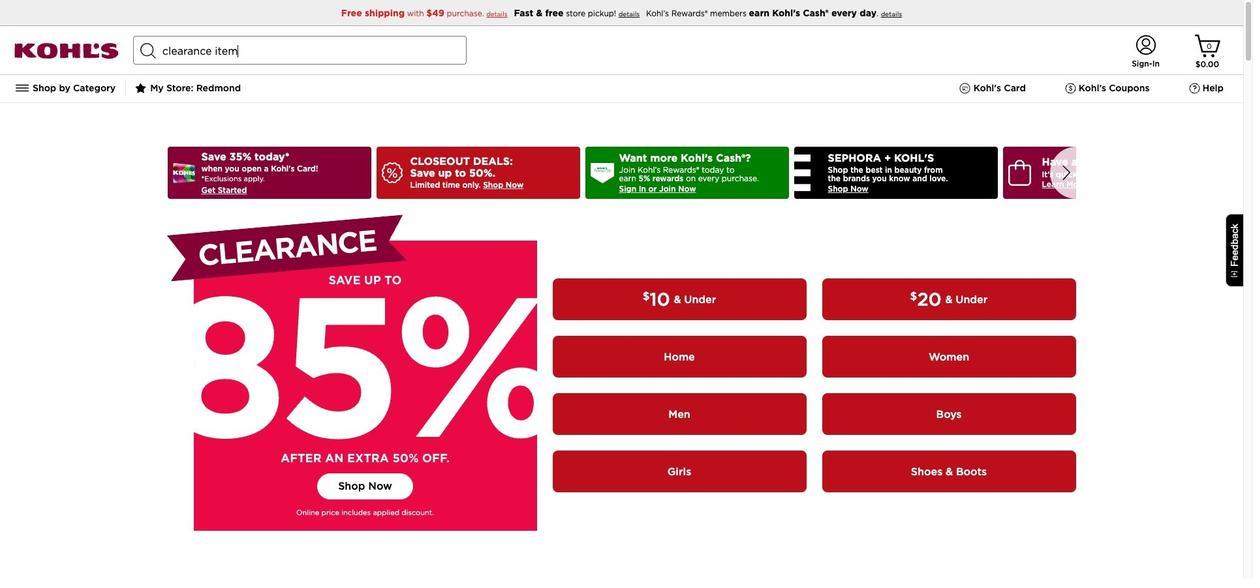 Task type: describe. For each thing, give the bounding box(es) containing it.
feedback image
[[1232, 272, 1238, 277]]



Task type: vqa. For each thing, say whether or not it's contained in the screenshot.
feedback 'image'
yes



Task type: locate. For each thing, give the bounding box(es) containing it.
What are you looking for today? text field
[[162, 37, 462, 65]]

kohl's logo image
[[13, 43, 120, 59]]

None submit
[[140, 43, 156, 59]]

account image
[[1136, 35, 1157, 55]]



